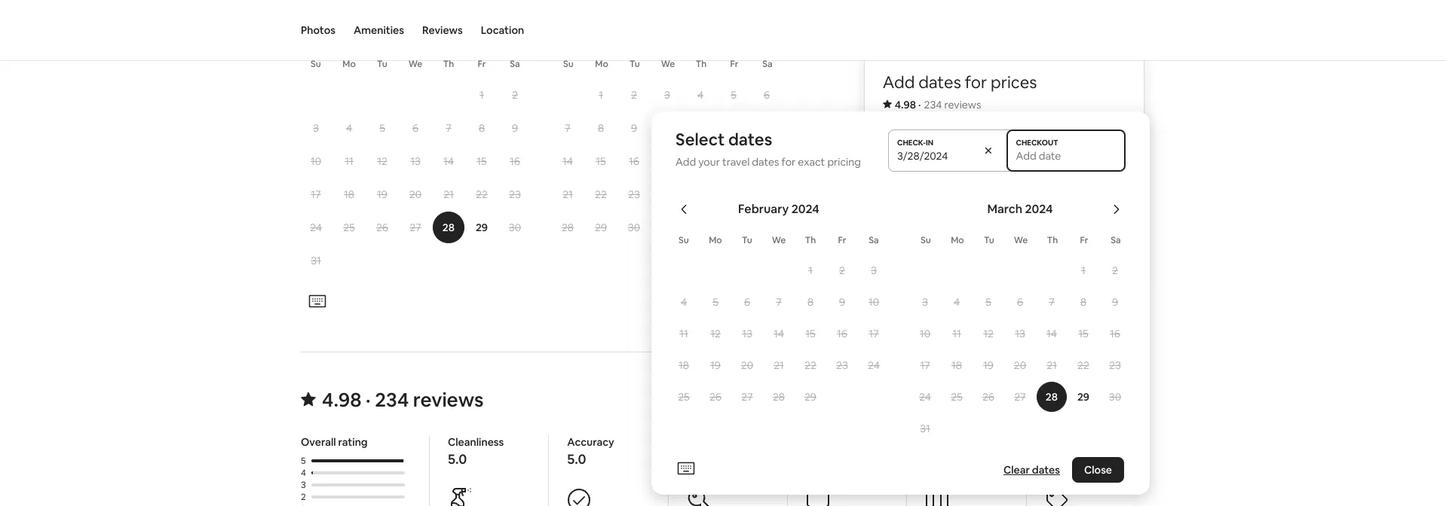 Task type: describe. For each thing, give the bounding box(es) containing it.
cleanliness 5.0
[[448, 436, 504, 469]]

pricing
[[828, 156, 861, 169]]

accuracy
[[568, 436, 615, 450]]

10 for 17 button corresponding to rightmost the 13 button
[[920, 328, 931, 341]]

17 button for rightmost the 13 button
[[910, 351, 941, 381]]

0 horizontal spatial clear dates button
[[714, 291, 783, 316]]

february
[[739, 202, 789, 217]]

Add date text field
[[1016, 150, 1117, 163]]

1 vertical spatial 234
[[375, 388, 409, 414]]

1 vertical spatial 4.98 · 234 reviews
[[322, 388, 484, 414]]

rating
[[338, 436, 368, 450]]

check availability button
[[883, 226, 1126, 263]]

1 horizontal spatial 26 button
[[700, 383, 732, 413]]

report this listing button
[[949, 300, 1060, 313]]

add date
[[1014, 150, 1059, 163]]

17 for 17 button corresponding to the leftmost the 13 button
[[311, 188, 321, 202]]

30 for 17 button corresponding to the leftmost the 13 button
[[509, 221, 521, 235]]

availability
[[994, 236, 1054, 252]]

report this listing
[[973, 300, 1060, 313]]

listing
[[1030, 300, 1060, 313]]

clear dates for leftmost clear dates button
[[720, 297, 777, 310]]

2024 for 3
[[792, 202, 820, 217]]

reviews
[[422, 23, 463, 37]]

select dates add your travel dates for exact pricing
[[676, 129, 861, 169]]

check
[[955, 236, 992, 252]]

2 horizontal spatial 2024
[[1026, 202, 1053, 217]]

30 button for 10 "button" related to 17 button corresponding to the leftmost the 13 button
[[499, 212, 532, 244]]

2024 for 7
[[421, 25, 449, 41]]

30 for 17 button corresponding to rightmost the 13 button
[[1109, 391, 1122, 404]]

31 for 17 button corresponding to the leftmost the 13 button
[[311, 254, 321, 268]]

0 horizontal spatial ·
[[366, 388, 371, 414]]

0 horizontal spatial 4.98
[[322, 388, 362, 414]]

accuracy 5.0
[[568, 436, 615, 469]]

1 horizontal spatial 4.98
[[895, 98, 916, 112]]

1 vertical spatial 10 button
[[858, 288, 890, 318]]

location button
[[481, 0, 524, 60]]

5.0 for cleanliness 5.0
[[448, 451, 467, 469]]

close button
[[1073, 458, 1125, 484]]

march 2024 for rightmost the 13 button
[[988, 202, 1053, 217]]

1 horizontal spatial 30
[[628, 221, 641, 235]]

travel
[[723, 156, 750, 169]]

1 horizontal spatial 24
[[868, 359, 880, 373]]

26 for 17 button corresponding to rightmost the 13 button
[[983, 391, 995, 404]]

4.8
[[1045, 451, 1065, 469]]

1 horizontal spatial 10
[[869, 296, 880, 309]]

add dates for prices
[[883, 72, 1038, 93]]

overall
[[301, 436, 336, 450]]

location
[[481, 23, 524, 37]]

0 vertical spatial 4.98 · 234 reviews
[[895, 98, 982, 112]]

add for add date
[[1014, 150, 1035, 163]]

1 horizontal spatial 27 button
[[732, 383, 763, 413]]

february 2024
[[739, 202, 820, 217]]

this
[[1010, 300, 1028, 313]]

1 vertical spatial reviews
[[413, 388, 484, 414]]

25 button for 24 button for 17 button corresponding to the leftmost the 13 button
[[333, 212, 366, 244]]

your
[[699, 156, 720, 169]]

1 horizontal spatial 25
[[678, 391, 690, 404]]

exact
[[798, 156, 826, 169]]

27 for 17 button corresponding to rightmost the 13 button
[[1015, 391, 1026, 404]]

13 for the leftmost the 13 button
[[410, 155, 421, 168]]

0 vertical spatial reviews
[[945, 98, 982, 112]]

26 for 17 button corresponding to the leftmost the 13 button
[[376, 221, 388, 235]]

25 for the leftmost the 13 button
[[343, 221, 355, 235]]

photos button
[[301, 0, 336, 60]]

24 for rightmost the 13 button
[[920, 391, 932, 404]]

add for add dates for prices
[[883, 72, 915, 93]]

27 for 17 button corresponding to the leftmost the 13 button
[[410, 221, 421, 235]]

amenities button
[[354, 0, 404, 60]]

1 horizontal spatial clear dates button
[[998, 458, 1067, 484]]

17 button for the leftmost the 13 button
[[299, 179, 333, 211]]

0 vertical spatial ·
[[919, 98, 921, 112]]



Task type: vqa. For each thing, say whether or not it's contained in the screenshot.


Task type: locate. For each thing, give the bounding box(es) containing it.
0 horizontal spatial add
[[676, 156, 696, 169]]

23 button
[[499, 179, 532, 211], [618, 179, 651, 211], [827, 351, 858, 381], [1100, 351, 1131, 381]]

cleanliness
[[448, 436, 504, 450]]

0 horizontal spatial 13
[[410, 155, 421, 168]]

·
[[919, 98, 921, 112], [366, 388, 371, 414]]

reviews up cleanliness
[[413, 388, 484, 414]]

0 horizontal spatial 5.0
[[448, 451, 467, 469]]

march left reviews button
[[383, 25, 418, 41]]

2024 right february
[[792, 202, 820, 217]]

24 button for 17 button corresponding to rightmost the 13 button
[[910, 383, 941, 413]]

31 button for 24 button related to 17 button corresponding to rightmost the 13 button
[[910, 414, 941, 444]]

4.98 up overall rating
[[322, 388, 362, 414]]

31 button for 24 button for 17 button corresponding to the leftmost the 13 button
[[299, 245, 333, 277]]

clear dates for rightmost clear dates button
[[1004, 464, 1061, 478]]

6 button
[[751, 79, 784, 111], [399, 113, 432, 144], [732, 288, 763, 318], [1005, 288, 1036, 318]]

2 horizontal spatial 30 button
[[1100, 383, 1131, 413]]

13 for the middle the 13 button
[[742, 328, 753, 341]]

1 horizontal spatial 27
[[742, 391, 753, 404]]

2 horizontal spatial 27
[[1015, 391, 1026, 404]]

0 vertical spatial 31 button
[[299, 245, 333, 277]]

0 horizontal spatial march 2024
[[383, 25, 449, 41]]

2 horizontal spatial 26
[[983, 391, 995, 404]]

20
[[761, 155, 773, 168], [409, 188, 422, 202], [741, 359, 754, 373], [1014, 359, 1027, 373]]

we
[[409, 58, 423, 70], [661, 58, 675, 70], [772, 235, 786, 247], [1014, 235, 1028, 247]]

overall rating
[[301, 436, 368, 450]]

0 horizontal spatial 24
[[310, 221, 322, 235]]

14 button
[[432, 146, 465, 177], [551, 146, 585, 177], [763, 319, 795, 349], [1036, 319, 1068, 349]]

1 vertical spatial 10
[[869, 296, 880, 309]]

2 horizontal spatial 24 button
[[910, 383, 941, 413]]

31 for 17 button corresponding to rightmost the 13 button
[[920, 423, 931, 436]]

0 horizontal spatial 234
[[375, 388, 409, 414]]

th
[[443, 58, 454, 70], [696, 58, 707, 70], [805, 235, 816, 247], [1048, 235, 1059, 247]]

1 vertical spatial 17
[[869, 328, 879, 341]]

27 button for 24 button for 17 button corresponding to the leftmost the 13 button
[[399, 212, 432, 244]]

0 horizontal spatial 30
[[509, 221, 521, 235]]

3 5.0 from the left
[[687, 451, 706, 469]]

for left exact
[[782, 156, 796, 169]]

1 horizontal spatial 13 button
[[732, 319, 763, 349]]

31 button
[[299, 245, 333, 277], [910, 414, 941, 444]]

1 vertical spatial clear dates button
[[998, 458, 1067, 484]]

calendar application
[[283, 9, 1300, 291], [652, 186, 1447, 458]]

clear dates
[[720, 297, 777, 310], [1004, 464, 1061, 478]]

2024 right amenities button
[[421, 25, 449, 41]]

0 vertical spatial 10
[[311, 155, 321, 168]]

13 button
[[399, 146, 432, 177], [732, 319, 763, 349], [1005, 319, 1036, 349]]

12
[[729, 122, 739, 135], [377, 155, 388, 168], [711, 328, 721, 341], [984, 328, 994, 341]]

26 button
[[366, 212, 399, 244], [700, 383, 732, 413], [973, 383, 1005, 413]]

8 button
[[465, 113, 499, 144], [585, 113, 618, 144], [795, 288, 827, 318], [1068, 288, 1100, 318]]

add
[[883, 72, 915, 93], [1014, 150, 1035, 163], [676, 156, 696, 169]]

4.98 · 234 reviews up rating
[[322, 388, 484, 414]]

calendar application containing february 2024
[[652, 186, 1447, 458]]

0 vertical spatial 17 button
[[299, 179, 333, 211]]

reviews button
[[422, 0, 463, 60]]

march
[[383, 25, 418, 41], [988, 202, 1023, 217]]

234
[[924, 98, 943, 112], [375, 388, 409, 414]]

0 vertical spatial 234
[[924, 98, 943, 112]]

7
[[446, 122, 452, 135], [565, 122, 571, 135], [776, 296, 782, 309], [1049, 296, 1055, 309]]

4.98 up 3/28/2024
[[895, 98, 916, 112]]

3 button
[[651, 79, 684, 111], [299, 113, 333, 144], [858, 256, 890, 286], [910, 288, 941, 318]]

29
[[476, 221, 488, 235], [595, 221, 607, 235], [805, 391, 817, 404], [1078, 391, 1090, 404]]

1 vertical spatial 24 button
[[858, 351, 890, 381]]

reviews
[[945, 98, 982, 112], [413, 388, 484, 414]]

1 button
[[465, 79, 499, 111], [585, 79, 618, 111], [795, 256, 827, 286], [1068, 256, 1100, 286]]

1 vertical spatial 31 button
[[910, 414, 941, 444]]

date
[[1037, 150, 1059, 163]]

22
[[476, 188, 488, 202], [595, 188, 607, 202], [805, 359, 817, 373], [1078, 359, 1090, 373]]

25 for rightmost the 13 button
[[951, 391, 963, 404]]

1 horizontal spatial 4.98 · 234 reviews
[[895, 98, 982, 112]]

fr
[[478, 58, 486, 70], [731, 58, 739, 70], [838, 235, 847, 247], [1081, 235, 1089, 247]]

11
[[696, 122, 705, 135], [345, 155, 354, 168], [680, 328, 689, 341], [953, 328, 962, 341]]

13 for rightmost the 13 button
[[1015, 328, 1026, 341]]

10 button for 17 button corresponding to the leftmost the 13 button
[[299, 146, 333, 177]]

25 button
[[333, 212, 366, 244], [668, 383, 700, 413], [941, 383, 973, 413]]

0 vertical spatial 24
[[310, 221, 322, 235]]

photos
[[301, 23, 336, 37]]

14
[[444, 155, 454, 168], [563, 155, 573, 168], [774, 328, 784, 341], [1047, 328, 1058, 341]]

1 vertical spatial march
[[988, 202, 1023, 217]]

18 button
[[684, 146, 717, 177], [333, 179, 366, 211], [668, 351, 700, 381], [941, 351, 973, 381]]

27 button
[[399, 212, 432, 244], [732, 383, 763, 413], [1005, 383, 1036, 413]]

1 vertical spatial ·
[[366, 388, 371, 414]]

4.98
[[895, 98, 916, 112], [322, 388, 362, 414]]

2 horizontal spatial add
[[1014, 150, 1035, 163]]

amenities
[[354, 23, 404, 37]]

27 button for 24 button related to 17 button corresponding to rightmost the 13 button
[[1005, 383, 1036, 413]]

17 for 17 button to the middle
[[869, 328, 879, 341]]

select
[[676, 129, 725, 150]]

24
[[310, 221, 322, 235], [868, 359, 880, 373], [920, 391, 932, 404]]

5.0 for accuracy 5.0
[[568, 451, 587, 469]]

26 button for 24 button for 17 button corresponding to the leftmost the 13 button
[[366, 212, 399, 244]]

2
[[512, 88, 518, 102], [631, 88, 637, 102], [840, 264, 846, 278], [1113, 264, 1119, 278], [301, 492, 306, 504]]

20 button
[[751, 146, 784, 177], [399, 179, 432, 211], [732, 351, 763, 381], [1005, 351, 1036, 381]]

2 horizontal spatial 25
[[951, 391, 963, 404]]

0 horizontal spatial 10
[[311, 155, 321, 168]]

0 horizontal spatial 25 button
[[333, 212, 366, 244]]

dates
[[919, 72, 962, 93], [729, 129, 773, 150], [752, 156, 780, 169], [749, 297, 777, 310], [1033, 464, 1061, 478]]

0 horizontal spatial 30 button
[[499, 212, 532, 244]]

5 button
[[717, 79, 751, 111], [366, 113, 399, 144], [700, 288, 732, 318], [973, 288, 1005, 318]]

30
[[509, 221, 521, 235], [628, 221, 641, 235], [1109, 391, 1122, 404]]

11 button
[[684, 113, 717, 144], [333, 146, 366, 177], [668, 319, 700, 349], [941, 319, 973, 349]]

1 5.0 from the left
[[448, 451, 467, 469]]

march for rightmost the 13 button
[[988, 202, 1023, 217]]

0 horizontal spatial 26 button
[[366, 212, 399, 244]]

10 button for 17 button corresponding to rightmost the 13 button
[[910, 319, 941, 349]]

for
[[965, 72, 988, 93], [782, 156, 796, 169]]

1 vertical spatial clear dates
[[1004, 464, 1061, 478]]

1 vertical spatial for
[[782, 156, 796, 169]]

26 button for 24 button related to 17 button corresponding to rightmost the 13 button
[[973, 383, 1005, 413]]

2 horizontal spatial 5.0
[[687, 451, 706, 469]]

0 vertical spatial 17
[[311, 188, 321, 202]]

19 button
[[717, 146, 751, 177], [366, 179, 399, 211], [700, 351, 732, 381], [973, 351, 1005, 381]]

0 vertical spatial clear dates
[[720, 297, 777, 310]]

· down add dates for prices
[[919, 98, 921, 112]]

0 vertical spatial for
[[965, 72, 988, 93]]

1 horizontal spatial march 2024
[[988, 202, 1053, 217]]

16
[[510, 155, 520, 168], [629, 155, 640, 168], [837, 328, 848, 341], [1110, 328, 1121, 341]]

30 button
[[499, 212, 532, 244], [618, 212, 651, 244], [1100, 383, 1131, 413]]

2 horizontal spatial 13 button
[[1005, 319, 1036, 349]]

5.0 inside accuracy 5.0
[[568, 451, 587, 469]]

· up rating
[[366, 388, 371, 414]]

1 horizontal spatial 24 button
[[858, 351, 890, 381]]

2 horizontal spatial 25 button
[[941, 383, 973, 413]]

for left 'prices'
[[965, 72, 988, 93]]

march up check availability on the right top of page
[[988, 202, 1023, 217]]

march 2024
[[383, 25, 449, 41], [988, 202, 1053, 217]]

26
[[376, 221, 388, 235], [710, 391, 722, 404], [983, 391, 995, 404]]

0 horizontal spatial clear dates
[[720, 297, 777, 310]]

1 horizontal spatial 2024
[[792, 202, 820, 217]]

25
[[343, 221, 355, 235], [678, 391, 690, 404], [951, 391, 963, 404]]

1 vertical spatial clear
[[1004, 464, 1030, 478]]

0 horizontal spatial clear
[[720, 297, 747, 310]]

0 horizontal spatial 10 button
[[299, 146, 333, 177]]

1 horizontal spatial 30 button
[[618, 212, 651, 244]]

3/28/2024
[[892, 150, 943, 163]]

0 horizontal spatial 4.98 · 234 reviews
[[322, 388, 484, 414]]

0 horizontal spatial 17 button
[[299, 179, 333, 211]]

Add date text field
[[898, 150, 971, 163]]

30 button for 17 button corresponding to rightmost the 13 button's 10 "button"
[[1100, 383, 1131, 413]]

1 vertical spatial 24
[[868, 359, 880, 373]]

13
[[410, 155, 421, 168], [742, 328, 753, 341], [1015, 328, 1026, 341]]

0 horizontal spatial 2024
[[421, 25, 449, 41]]

1 horizontal spatial 5.0
[[568, 451, 587, 469]]

check availability
[[955, 236, 1054, 252]]

0 vertical spatial 4.98
[[895, 98, 916, 112]]

21 button
[[432, 179, 465, 211], [551, 179, 585, 211], [763, 351, 795, 381], [1036, 351, 1068, 381]]

24 button for 17 button corresponding to the leftmost the 13 button
[[299, 212, 333, 244]]

17 for 17 button corresponding to rightmost the 13 button
[[920, 359, 931, 373]]

23
[[509, 188, 521, 202], [628, 188, 640, 202], [837, 359, 849, 373], [1110, 359, 1122, 373]]

march for the leftmost the 13 button
[[383, 25, 418, 41]]

calendar application containing march 2024
[[283, 9, 1300, 291]]

9
[[512, 122, 518, 135], [631, 122, 637, 135], [840, 296, 846, 309], [1113, 296, 1119, 309]]

1 horizontal spatial 13
[[742, 328, 753, 341]]

29 button
[[465, 212, 499, 244], [585, 212, 618, 244], [795, 383, 827, 413], [1068, 383, 1100, 413]]

24 for the leftmost the 13 button
[[310, 221, 322, 235]]

0 horizontal spatial for
[[782, 156, 796, 169]]

7 button
[[432, 113, 465, 144], [551, 113, 585, 144], [763, 288, 795, 318], [1036, 288, 1068, 318]]

31
[[311, 254, 321, 268], [920, 423, 931, 436]]

0 horizontal spatial 27
[[410, 221, 421, 235]]

10 for 17 button corresponding to the leftmost the 13 button
[[311, 155, 321, 168]]

1 horizontal spatial 10 button
[[858, 288, 890, 318]]

add inside the select dates add your travel dates for exact pricing
[[676, 156, 696, 169]]

prices
[[991, 72, 1038, 93]]

2 horizontal spatial 27 button
[[1005, 383, 1036, 413]]

18
[[696, 155, 706, 168], [344, 188, 355, 202], [679, 359, 689, 373], [952, 359, 963, 373]]

2 vertical spatial 17
[[920, 359, 931, 373]]

reviews down add dates for prices
[[945, 98, 982, 112]]

5
[[731, 88, 737, 102], [380, 122, 385, 135], [713, 296, 719, 309], [986, 296, 992, 309], [301, 456, 306, 468]]

0 vertical spatial 24 button
[[299, 212, 333, 244]]

2 button
[[499, 79, 532, 111], [618, 79, 651, 111], [827, 256, 858, 286], [1100, 256, 1131, 286]]

0 horizontal spatial march
[[383, 25, 418, 41]]

10 button
[[299, 146, 333, 177], [858, 288, 890, 318], [910, 319, 941, 349]]

2 horizontal spatial 24
[[920, 391, 932, 404]]

1 horizontal spatial 234
[[924, 98, 943, 112]]

2 5.0 from the left
[[568, 451, 587, 469]]

2024 up availability
[[1026, 202, 1053, 217]]

1 horizontal spatial 26
[[710, 391, 722, 404]]

2 vertical spatial 24
[[920, 391, 932, 404]]

2 vertical spatial 17 button
[[910, 351, 941, 381]]

24 button
[[299, 212, 333, 244], [858, 351, 890, 381], [910, 383, 941, 413]]

16 button
[[499, 146, 532, 177], [618, 146, 651, 177], [827, 319, 858, 349], [1100, 319, 1131, 349]]

0 horizontal spatial 24 button
[[299, 212, 333, 244]]

21
[[444, 188, 454, 202], [563, 188, 573, 202], [774, 359, 784, 373], [1047, 359, 1057, 373]]

2 horizontal spatial 10 button
[[910, 319, 941, 349]]

1 horizontal spatial 31
[[920, 423, 931, 436]]

1 horizontal spatial 17 button
[[858, 319, 890, 349]]

2 horizontal spatial 17 button
[[910, 351, 941, 381]]

28 button
[[432, 212, 465, 244], [551, 212, 585, 244], [763, 383, 795, 413], [1036, 383, 1068, 413]]

for inside the select dates add your travel dates for exact pricing
[[782, 156, 796, 169]]

march 2024 for the leftmost the 13 button
[[383, 25, 449, 41]]

5.0 inside the cleanliness 5.0
[[448, 451, 467, 469]]

1 horizontal spatial 25 button
[[668, 383, 700, 413]]

5.0
[[448, 451, 467, 469], [568, 451, 587, 469], [687, 451, 706, 469]]

9 button
[[499, 113, 532, 144], [618, 113, 651, 144], [827, 288, 858, 318], [1100, 288, 1131, 318]]

0 vertical spatial march 2024
[[383, 25, 449, 41]]

17
[[311, 188, 321, 202], [869, 328, 879, 341], [920, 359, 931, 373]]

2 vertical spatial 10 button
[[910, 319, 941, 349]]

19
[[729, 155, 739, 168], [377, 188, 388, 202], [711, 359, 721, 373], [984, 359, 994, 373]]

1 horizontal spatial clear dates
[[1004, 464, 1061, 478]]

2024
[[421, 25, 449, 41], [792, 202, 820, 217], [1026, 202, 1053, 217]]

0 vertical spatial clear
[[720, 297, 747, 310]]

su
[[311, 58, 321, 70], [564, 58, 574, 70], [679, 235, 689, 247], [921, 235, 932, 247]]

1 horizontal spatial ·
[[919, 98, 921, 112]]

17 button
[[299, 179, 333, 211], [858, 319, 890, 349], [910, 351, 941, 381]]

25 button for 24 button related to 17 button corresponding to rightmost the 13 button
[[941, 383, 973, 413]]

0 horizontal spatial 17
[[311, 188, 321, 202]]

1 vertical spatial 17 button
[[858, 319, 890, 349]]

1 horizontal spatial for
[[965, 72, 988, 93]]

1 horizontal spatial add
[[883, 72, 915, 93]]

4.98 · 234 reviews down add dates for prices
[[895, 98, 982, 112]]

15
[[477, 155, 487, 168], [596, 155, 606, 168], [806, 328, 816, 341], [1079, 328, 1089, 341]]

1 horizontal spatial march
[[988, 202, 1023, 217]]

0 horizontal spatial 13 button
[[399, 146, 432, 177]]

22 button
[[465, 179, 499, 211], [585, 179, 618, 211], [795, 351, 827, 381], [1068, 351, 1100, 381]]

report
[[973, 300, 1008, 313]]

1 horizontal spatial 17
[[869, 328, 879, 341]]

0 vertical spatial march
[[383, 25, 418, 41]]

close
[[1085, 464, 1113, 478]]

15 button
[[465, 146, 499, 177], [585, 146, 618, 177], [795, 319, 827, 349], [1068, 319, 1100, 349]]

1 horizontal spatial 31 button
[[910, 414, 941, 444]]



